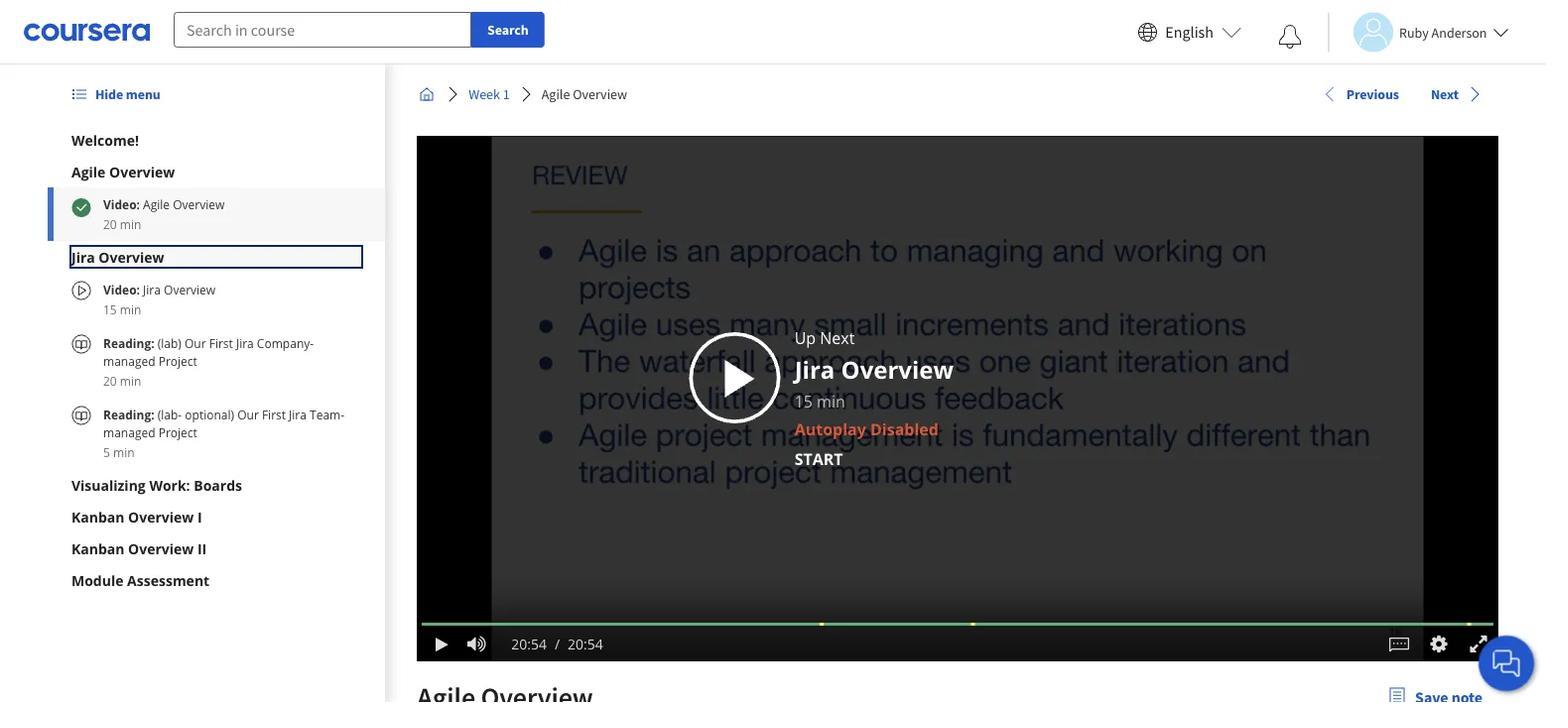 Task type: locate. For each thing, give the bounding box(es) containing it.
1 managed from the top
[[103, 353, 155, 369]]

welcome!
[[71, 131, 139, 149]]

2 video: from the top
[[103, 281, 140, 298]]

1 horizontal spatial agile overview
[[542, 85, 628, 103]]

jira down the jira overview
[[143, 281, 161, 298]]

5
[[103, 444, 110, 461]]

2 horizontal spatial agile
[[542, 85, 570, 103]]

overview down the agile overview dropdown button
[[173, 196, 225, 212]]

1 vertical spatial reading:
[[103, 407, 158, 423]]

1 horizontal spatial 15
[[795, 391, 813, 412]]

1 vertical spatial our
[[237, 407, 259, 423]]

0 vertical spatial agile overview
[[542, 85, 628, 103]]

visualizing
[[71, 476, 146, 495]]

managed
[[103, 353, 155, 369], [103, 424, 155, 441]]

0 horizontal spatial next
[[820, 328, 855, 349]]

1 horizontal spatial agile
[[143, 196, 170, 212]]

0 horizontal spatial our
[[185, 335, 206, 351]]

hide menu
[[95, 85, 161, 103]]

reading: for project
[[103, 335, 158, 351]]

first right the (lab)
[[209, 335, 233, 351]]

jira down completed icon
[[71, 248, 95, 267]]

0 vertical spatial 20
[[103, 216, 117, 232]]

next inside button
[[1431, 85, 1459, 103]]

2 reading: from the top
[[103, 407, 158, 423]]

video:
[[103, 196, 140, 212], [103, 281, 140, 298]]

previous button
[[1315, 76, 1408, 112]]

/
[[555, 635, 560, 654]]

0 horizontal spatial 20:54
[[511, 635, 547, 654]]

min
[[120, 216, 141, 232], [120, 301, 141, 318], [120, 373, 141, 389], [817, 391, 846, 412], [113, 444, 135, 461]]

ruby anderson button
[[1328, 12, 1509, 52]]

next right 'up'
[[820, 328, 855, 349]]

ii
[[198, 540, 207, 558]]

video: down the jira overview
[[103, 281, 140, 298]]

overview up disabled on the right bottom
[[841, 354, 954, 386]]

20 right completed icon
[[103, 216, 117, 232]]

welcome! button
[[71, 130, 362, 150]]

video: right completed icon
[[103, 196, 140, 212]]

module
[[71, 571, 124, 590]]

project down the (lab)
[[158, 353, 197, 369]]

first left team-
[[262, 407, 286, 423]]

20 minutes 54 seconds element left /
[[511, 635, 547, 654]]

kanban down "visualizing"
[[71, 508, 125, 527]]

reading: down the 20 min on the bottom left of page
[[103, 407, 158, 423]]

1 20 from the top
[[103, 216, 117, 232]]

1 vertical spatial 20
[[103, 373, 117, 389]]

company-
[[257, 335, 314, 351]]

next button
[[1423, 76, 1491, 112]]

project inside (lab) our first jira company- managed project
[[158, 353, 197, 369]]

1 vertical spatial 15
[[795, 391, 813, 412]]

0 horizontal spatial 15
[[103, 301, 117, 318]]

overview
[[573, 85, 628, 103], [109, 162, 175, 181], [173, 196, 225, 212], [99, 248, 164, 267], [164, 281, 216, 298], [841, 354, 954, 386], [128, 508, 194, 527], [128, 540, 194, 558]]

work:
[[149, 476, 190, 495]]

min right 5
[[113, 444, 135, 461]]

agile down welcome!
[[71, 162, 106, 181]]

agile overview right 1
[[542, 85, 628, 103]]

1 vertical spatial video:
[[103, 281, 140, 298]]

reading: up the 20 min on the bottom left of page
[[103, 335, 158, 351]]

overview inside 'link'
[[573, 85, 628, 103]]

agile overview link
[[534, 76, 635, 112]]

min down the jira overview
[[120, 301, 141, 318]]

project
[[158, 353, 197, 369], [158, 424, 197, 441]]

min inside up next jira overview 15 min autoplay disabled start
[[817, 391, 846, 412]]

2 project from the top
[[158, 424, 197, 441]]

menu
[[126, 85, 161, 103]]

1 vertical spatial first
[[262, 407, 286, 423]]

0 vertical spatial project
[[158, 353, 197, 369]]

our right optional)
[[237, 407, 259, 423]]

show notifications image
[[1279, 25, 1302, 49]]

20 minutes 54 seconds element right /
[[568, 635, 603, 654]]

2 managed from the top
[[103, 424, 155, 441]]

video: agile overview 20 min
[[103, 196, 225, 232]]

next down ruby anderson
[[1431, 85, 1459, 103]]

15 up autoplay
[[795, 391, 813, 412]]

agile inside dropdown button
[[71, 162, 106, 181]]

jira left company-
[[236, 335, 254, 351]]

0 vertical spatial 15
[[103, 301, 117, 318]]

1 horizontal spatial our
[[237, 407, 259, 423]]

1 20 minutes 54 seconds element from the left
[[511, 635, 547, 654]]

20:54 right /
[[568, 635, 603, 654]]

jira down 'up'
[[795, 354, 835, 386]]

20:54 / 20:54
[[511, 635, 603, 654]]

jira inside up next jira overview 15 min autoplay disabled start
[[795, 354, 835, 386]]

1 kanban from the top
[[71, 508, 125, 527]]

agile overview
[[542, 85, 628, 103], [71, 162, 175, 181]]

20 minutes 54 seconds element
[[511, 635, 547, 654], [568, 635, 603, 654]]

kanban up module
[[71, 540, 125, 558]]

home image
[[419, 86, 435, 102]]

1 horizontal spatial first
[[262, 407, 286, 423]]

1 horizontal spatial 20:54
[[568, 635, 603, 654]]

reading:
[[103, 335, 158, 351], [103, 407, 158, 423]]

1 video: from the top
[[103, 196, 140, 212]]

0 horizontal spatial agile overview
[[71, 162, 175, 181]]

video: for 15
[[103, 281, 140, 298]]

managed up the 20 min on the bottom left of page
[[103, 353, 155, 369]]

1 horizontal spatial 20 minutes 54 seconds element
[[568, 635, 603, 654]]

start
[[795, 449, 843, 470]]

video image
[[688, 331, 783, 426]]

1 reading: from the top
[[103, 335, 158, 351]]

agile inside 'link'
[[542, 85, 570, 103]]

hide
[[95, 85, 123, 103]]

min up the jira overview
[[120, 216, 141, 232]]

0 horizontal spatial agile
[[71, 162, 106, 181]]

our
[[185, 335, 206, 351], [237, 407, 259, 423]]

jira inside (lab- optional) our first jira team- managed project
[[289, 407, 307, 423]]

autoplay
[[795, 419, 866, 440]]

2 vertical spatial agile
[[143, 196, 170, 212]]

managed inside (lab- optional) our first jira team- managed project
[[103, 424, 155, 441]]

coursera image
[[24, 16, 150, 48]]

agile for agile overview 'link'
[[542, 85, 570, 103]]

1 vertical spatial agile overview
[[71, 162, 175, 181]]

0 horizontal spatial first
[[209, 335, 233, 351]]

visualizing work: boards button
[[71, 475, 362, 495]]

video: jira overview 15 min
[[103, 281, 216, 318]]

week
[[469, 85, 500, 103]]

0 vertical spatial kanban
[[71, 508, 125, 527]]

week 1 link
[[461, 76, 518, 112]]

kanban overview ii button
[[71, 539, 362, 559]]

1 horizontal spatial next
[[1431, 85, 1459, 103]]

20 inside video: agile overview 20 min
[[103, 216, 117, 232]]

1 vertical spatial next
[[820, 328, 855, 349]]

kanban overview ii
[[71, 540, 207, 558]]

first
[[209, 335, 233, 351], [262, 407, 286, 423]]

agile overview for agile overview 'link'
[[542, 85, 628, 103]]

1 vertical spatial managed
[[103, 424, 155, 441]]

0 vertical spatial managed
[[103, 353, 155, 369]]

next
[[1431, 85, 1459, 103], [820, 328, 855, 349]]

20
[[103, 216, 117, 232], [103, 373, 117, 389]]

next inside up next jira overview 15 min autoplay disabled start
[[820, 328, 855, 349]]

previous
[[1347, 85, 1400, 103]]

ruby
[[1400, 23, 1429, 41]]

0 vertical spatial our
[[185, 335, 206, 351]]

1 vertical spatial kanban
[[71, 540, 125, 558]]

agile right 1
[[542, 85, 570, 103]]

15
[[103, 301, 117, 318], [795, 391, 813, 412]]

0 vertical spatial agile
[[542, 85, 570, 103]]

overview inside video: jira overview 15 min
[[164, 281, 216, 298]]

module assessment
[[71, 571, 210, 590]]

agile inside video: agile overview 20 min
[[143, 196, 170, 212]]

search
[[487, 21, 529, 39]]

15 inside video: jira overview 15 min
[[103, 301, 117, 318]]

agile overview button
[[71, 162, 362, 182]]

agile overview inside 'link'
[[542, 85, 628, 103]]

video: inside video: jira overview 15 min
[[103, 281, 140, 298]]

jira overview button
[[71, 247, 362, 267]]

start link
[[795, 449, 843, 470]]

agile up the jira overview
[[143, 196, 170, 212]]

15 down the jira overview
[[103, 301, 117, 318]]

0 vertical spatial video:
[[103, 196, 140, 212]]

jira
[[71, 248, 95, 267], [143, 281, 161, 298], [236, 335, 254, 351], [795, 354, 835, 386], [289, 407, 307, 423]]

anderson
[[1432, 23, 1488, 41]]

disabled
[[871, 419, 939, 440]]

20:54
[[511, 635, 547, 654], [568, 635, 603, 654]]

overview right 1
[[573, 85, 628, 103]]

0 vertical spatial first
[[209, 335, 233, 351]]

(lab)
[[158, 335, 182, 351]]

completed image
[[71, 198, 91, 218]]

reading: for managed
[[103, 407, 158, 423]]

1 vertical spatial agile
[[71, 162, 106, 181]]

2 20 from the top
[[103, 373, 117, 389]]

agile overview down welcome!
[[71, 162, 175, 181]]

1 vertical spatial project
[[158, 424, 197, 441]]

jira left team-
[[289, 407, 307, 423]]

0 horizontal spatial 20 minutes 54 seconds element
[[511, 635, 547, 654]]

full screen image
[[1466, 635, 1492, 655]]

managed up 5 min
[[103, 424, 155, 441]]

1 project from the top
[[158, 353, 197, 369]]

0 vertical spatial next
[[1431, 85, 1459, 103]]

2 kanban from the top
[[71, 540, 125, 558]]

kanban
[[71, 508, 125, 527], [71, 540, 125, 558]]

kanban for kanban overview ii
[[71, 540, 125, 558]]

min up autoplay
[[817, 391, 846, 412]]

agile overview inside dropdown button
[[71, 162, 175, 181]]

15 inside up next jira overview 15 min autoplay disabled start
[[795, 391, 813, 412]]

20 up 5
[[103, 373, 117, 389]]

video: inside video: agile overview 20 min
[[103, 196, 140, 212]]

project down (lab-
[[158, 424, 197, 441]]

0 vertical spatial reading:
[[103, 335, 158, 351]]

first inside (lab) our first jira company- managed project
[[209, 335, 233, 351]]

overview down jira overview dropdown button in the left top of the page
[[164, 281, 216, 298]]

our right the (lab)
[[185, 335, 206, 351]]

20:54 left /
[[511, 635, 547, 654]]

min up 5 min
[[120, 373, 141, 389]]

agile
[[542, 85, 570, 103], [71, 162, 106, 181], [143, 196, 170, 212]]



Task type: describe. For each thing, give the bounding box(es) containing it.
video: for 20
[[103, 196, 140, 212]]

optional)
[[185, 407, 234, 423]]

up
[[795, 328, 816, 349]]

module assessment button
[[71, 571, 362, 591]]

overview inside up next jira overview 15 min autoplay disabled start
[[841, 354, 954, 386]]

kanban overview i button
[[71, 507, 362, 527]]

assessment
[[127, 571, 210, 590]]

visualizing work: boards
[[71, 476, 242, 495]]

hide menu button
[[64, 76, 168, 112]]

mute image
[[464, 635, 489, 655]]

english
[[1166, 22, 1214, 42]]

20 min
[[103, 373, 141, 389]]

managed inside (lab) our first jira company- managed project
[[103, 353, 155, 369]]

min inside video: agile overview 20 min
[[120, 216, 141, 232]]

chat with us image
[[1491, 648, 1523, 680]]

jira overview
[[71, 248, 164, 267]]

boards
[[194, 476, 242, 495]]

1
[[503, 85, 510, 103]]

(lab) our first jira company- managed project
[[103, 335, 314, 369]]

search button
[[472, 12, 545, 48]]

agile overview for the agile overview dropdown button
[[71, 162, 175, 181]]

(lab- optional) our first jira team- managed project
[[103, 407, 345, 441]]

overview up assessment
[[128, 540, 194, 558]]

5 min
[[103, 444, 135, 461]]

first inside (lab- optional) our first jira team- managed project
[[262, 407, 286, 423]]

(lab-
[[158, 407, 182, 423]]

kanban overview i
[[71, 508, 202, 527]]

jira inside dropdown button
[[71, 248, 95, 267]]

project inside (lab- optional) our first jira team- managed project
[[158, 424, 197, 441]]

kanban for kanban overview i
[[71, 508, 125, 527]]

our inside (lab- optional) our first jira team- managed project
[[237, 407, 259, 423]]

1 20:54 from the left
[[511, 635, 547, 654]]

week 1
[[469, 85, 510, 103]]

i
[[198, 508, 202, 527]]

min inside video: jira overview 15 min
[[120, 301, 141, 318]]

agile for the agile overview dropdown button
[[71, 162, 106, 181]]

english button
[[1130, 0, 1250, 65]]

jira overview link
[[795, 354, 954, 386]]

ruby anderson
[[1400, 23, 1488, 41]]

overview up video: agile overview 20 min
[[109, 162, 175, 181]]

2 20:54 from the left
[[568, 635, 603, 654]]

up next jira overview 15 min autoplay disabled start
[[795, 328, 954, 470]]

overview down visualizing work: boards
[[128, 508, 194, 527]]

play image
[[432, 637, 452, 652]]

Search in course text field
[[174, 12, 472, 48]]

overview inside video: agile overview 20 min
[[173, 196, 225, 212]]

jira inside (lab) our first jira company- managed project
[[236, 335, 254, 351]]

team-
[[310, 407, 345, 423]]

jira inside video: jira overview 15 min
[[143, 281, 161, 298]]

our inside (lab) our first jira company- managed project
[[185, 335, 206, 351]]

2 20 minutes 54 seconds element from the left
[[568, 635, 603, 654]]

overview up video: jira overview 15 min
[[99, 248, 164, 267]]



Task type: vqa. For each thing, say whether or not it's contained in the screenshot.


